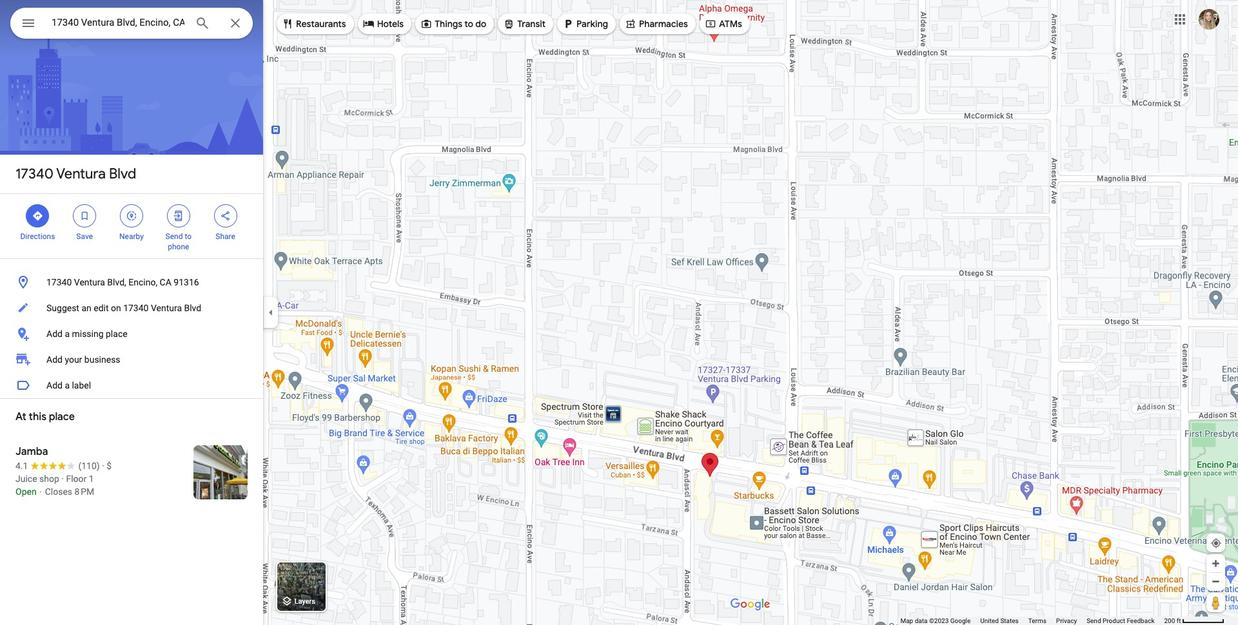Task type: vqa. For each thing, say whether or not it's contained in the screenshot.


Task type: locate. For each thing, give the bounding box(es) containing it.
1 vertical spatial ventura
[[74, 277, 105, 288]]

0 vertical spatial ·
[[102, 461, 104, 472]]

send for send product feedback
[[1087, 618, 1102, 625]]

to
[[465, 18, 474, 30], [185, 232, 192, 241]]

pharmacies
[[639, 18, 688, 30]]

send
[[166, 232, 183, 241], [1087, 618, 1102, 625]]

3 add from the top
[[46, 381, 63, 391]]

0 horizontal spatial blvd
[[109, 165, 136, 183]]

 pharmacies
[[625, 17, 688, 31]]

place right the this
[[49, 411, 75, 424]]

200 ft button
[[1165, 618, 1225, 625]]

⋅
[[39, 487, 43, 497]]

0 vertical spatial send
[[166, 232, 183, 241]]

· left price: inexpensive icon
[[102, 461, 104, 472]]

4.1
[[15, 461, 28, 472]]

a inside add a label button
[[65, 381, 70, 391]]

privacy
[[1057, 618, 1078, 625]]

17340 up suggest
[[46, 277, 72, 288]]

0 vertical spatial 17340
[[15, 165, 54, 183]]

open
[[15, 487, 37, 497]]

0 vertical spatial ventura
[[56, 165, 106, 183]]

an
[[82, 303, 91, 314]]

add a label
[[46, 381, 91, 391]]

add left your
[[46, 355, 63, 365]]

ventura inside button
[[74, 277, 105, 288]]


[[503, 17, 515, 31]]

2 vertical spatial 17340
[[123, 303, 149, 314]]

17340
[[15, 165, 54, 183], [46, 277, 72, 288], [123, 303, 149, 314]]

business
[[84, 355, 120, 365]]

1 add from the top
[[46, 329, 63, 339]]

a inside add a missing place button
[[65, 329, 70, 339]]

add your business
[[46, 355, 120, 365]]

things
[[435, 18, 463, 30]]

ventura
[[56, 165, 106, 183], [74, 277, 105, 288], [151, 303, 182, 314]]

2 add from the top
[[46, 355, 63, 365]]

0 vertical spatial place
[[106, 329, 128, 339]]

save
[[76, 232, 93, 241]]

a left label
[[65, 381, 70, 391]]

2 vertical spatial ventura
[[151, 303, 182, 314]]

0 vertical spatial to
[[465, 18, 474, 30]]

nearby
[[119, 232, 144, 241]]

 button
[[10, 8, 46, 41]]

footer containing map data ©2023 google
[[901, 617, 1165, 626]]

1 vertical spatial a
[[65, 381, 70, 391]]

show street view coverage image
[[1207, 594, 1226, 613]]

footer
[[901, 617, 1165, 626]]

0 horizontal spatial to
[[185, 232, 192, 241]]

to left the do
[[465, 18, 474, 30]]

17340 for 17340 ventura blvd, encino, ca 91316
[[46, 277, 72, 288]]

1 vertical spatial add
[[46, 355, 63, 365]]

states
[[1001, 618, 1019, 625]]

terms
[[1029, 618, 1047, 625]]

ventura up an
[[74, 277, 105, 288]]

this
[[29, 411, 47, 424]]

91316
[[174, 277, 199, 288]]

· inside juice shop · floor 1 open ⋅ closes 8 pm
[[61, 474, 64, 485]]

collapse side panel image
[[264, 306, 278, 320]]

0 vertical spatial add
[[46, 329, 63, 339]]

17340 inside button
[[46, 277, 72, 288]]

None field
[[52, 15, 185, 30]]


[[126, 209, 137, 223]]

send inside send to phone
[[166, 232, 183, 241]]

ventura up the 
[[56, 165, 106, 183]]

send left product
[[1087, 618, 1102, 625]]

do
[[476, 18, 487, 30]]

17340 right on
[[123, 303, 149, 314]]

product
[[1103, 618, 1126, 625]]

send for send to phone
[[166, 232, 183, 241]]

1 horizontal spatial place
[[106, 329, 128, 339]]

17340 ventura blvd main content
[[0, 0, 263, 626]]

send inside button
[[1087, 618, 1102, 625]]

label
[[72, 381, 91, 391]]

17340 up 
[[15, 165, 54, 183]]

1 vertical spatial ·
[[61, 474, 64, 485]]

2 vertical spatial add
[[46, 381, 63, 391]]


[[705, 17, 717, 31]]

1 vertical spatial 17340
[[46, 277, 72, 288]]

0 horizontal spatial ·
[[61, 474, 64, 485]]

200 ft
[[1165, 618, 1182, 625]]

to up 'phone'
[[185, 232, 192, 241]]

hotels
[[377, 18, 404, 30]]

· right shop
[[61, 474, 64, 485]]

place
[[106, 329, 128, 339], [49, 411, 75, 424]]

1 horizontal spatial to
[[465, 18, 474, 30]]

floor
[[66, 474, 87, 485]]

united states button
[[981, 617, 1019, 626]]

none field inside 17340 ventura blvd, encino, ca 91316 field
[[52, 15, 185, 30]]

1 vertical spatial send
[[1087, 618, 1102, 625]]

blvd,
[[107, 277, 126, 288]]

ventura inside button
[[151, 303, 182, 314]]

blvd down 91316
[[184, 303, 201, 314]]

2 a from the top
[[65, 381, 70, 391]]

1 vertical spatial blvd
[[184, 303, 201, 314]]

share
[[216, 232, 235, 241]]

blvd
[[109, 165, 136, 183], [184, 303, 201, 314]]

ventura down ca
[[151, 303, 182, 314]]

juice
[[15, 474, 37, 485]]

map data ©2023 google
[[901, 618, 971, 625]]

privacy button
[[1057, 617, 1078, 626]]

1 horizontal spatial send
[[1087, 618, 1102, 625]]

1 vertical spatial to
[[185, 232, 192, 241]]

edit
[[94, 303, 109, 314]]

place down on
[[106, 329, 128, 339]]

1 a from the top
[[65, 329, 70, 339]]

0 horizontal spatial place
[[49, 411, 75, 424]]

a left missing
[[65, 329, 70, 339]]

add a missing place button
[[0, 321, 263, 347]]

actions for 17340 ventura blvd region
[[0, 194, 263, 259]]

google account: michelle dermenjian  
(michelle.dermenjian@adept.ai) image
[[1199, 9, 1220, 29]]

 transit
[[503, 17, 546, 31]]

a
[[65, 329, 70, 339], [65, 381, 70, 391]]

send up 'phone'
[[166, 232, 183, 241]]


[[363, 17, 375, 31]]

17340 ventura blvd, encino, ca 91316
[[46, 277, 199, 288]]

add for add a missing place
[[46, 329, 63, 339]]

at
[[15, 411, 26, 424]]

place inside button
[[106, 329, 128, 339]]

add down suggest
[[46, 329, 63, 339]]

send to phone
[[166, 232, 192, 252]]

1 horizontal spatial blvd
[[184, 303, 201, 314]]

terms button
[[1029, 617, 1047, 626]]


[[21, 14, 36, 32]]

0 horizontal spatial send
[[166, 232, 183, 241]]

200
[[1165, 618, 1176, 625]]

blvd up 
[[109, 165, 136, 183]]

add left label
[[46, 381, 63, 391]]

ventura for blvd
[[56, 165, 106, 183]]

0 vertical spatial a
[[65, 329, 70, 339]]

add
[[46, 329, 63, 339], [46, 355, 63, 365], [46, 381, 63, 391]]

directions
[[20, 232, 55, 241]]

juice shop · floor 1 open ⋅ closes 8 pm
[[15, 474, 94, 497]]

·
[[102, 461, 104, 472], [61, 474, 64, 485]]

add your business link
[[0, 347, 263, 373]]



Task type: describe. For each thing, give the bounding box(es) containing it.
suggest
[[46, 303, 79, 314]]

add for add a label
[[46, 381, 63, 391]]

ca
[[160, 277, 172, 288]]


[[32, 209, 43, 223]]

google
[[951, 618, 971, 625]]

8 pm
[[75, 487, 94, 497]]

to inside send to phone
[[185, 232, 192, 241]]

zoom out image
[[1212, 577, 1221, 587]]

show your location image
[[1211, 538, 1223, 550]]

a for label
[[65, 381, 70, 391]]

ventura for blvd,
[[74, 277, 105, 288]]

atms
[[719, 18, 743, 30]]

a for missing
[[65, 329, 70, 339]]

· $
[[102, 461, 112, 472]]

united
[[981, 618, 999, 625]]

suggest an edit on 17340 ventura blvd button
[[0, 295, 263, 321]]


[[220, 209, 231, 223]]

17340 inside button
[[123, 303, 149, 314]]

1
[[89, 474, 94, 485]]

17340 for 17340 ventura blvd
[[15, 165, 54, 183]]

(110)
[[78, 461, 100, 472]]

 hotels
[[363, 17, 404, 31]]

 things to do
[[421, 17, 487, 31]]

1 horizontal spatial ·
[[102, 461, 104, 472]]

ft
[[1177, 618, 1182, 625]]

missing
[[72, 329, 104, 339]]

google maps element
[[0, 0, 1239, 626]]

phone
[[168, 243, 189, 252]]

blvd inside suggest an edit on 17340 ventura blvd button
[[184, 303, 201, 314]]


[[625, 17, 637, 31]]

parking
[[577, 18, 608, 30]]


[[421, 17, 432, 31]]

 atms
[[705, 17, 743, 31]]


[[563, 17, 574, 31]]

4.1 stars 110 reviews image
[[15, 460, 100, 473]]


[[79, 209, 90, 223]]

on
[[111, 303, 121, 314]]

$
[[107, 461, 112, 472]]

0 vertical spatial blvd
[[109, 165, 136, 183]]

shop
[[39, 474, 59, 485]]

price: inexpensive image
[[107, 461, 112, 472]]

jamba
[[15, 446, 48, 459]]

map
[[901, 618, 914, 625]]

transit
[[518, 18, 546, 30]]

add a label button
[[0, 373, 263, 399]]

footer inside google maps 'element'
[[901, 617, 1165, 626]]

 search field
[[10, 8, 253, 41]]

add a missing place
[[46, 329, 128, 339]]

at this place
[[15, 411, 75, 424]]

17340 Ventura Blvd, Encino, CA 91316 field
[[10, 8, 253, 39]]

©2023
[[930, 618, 949, 625]]

add for add your business
[[46, 355, 63, 365]]

to inside  things to do
[[465, 18, 474, 30]]

17340 ventura blvd
[[15, 165, 136, 183]]

encino,
[[129, 277, 158, 288]]

 parking
[[563, 17, 608, 31]]

layers
[[295, 598, 315, 607]]

17340 ventura blvd, encino, ca 91316 button
[[0, 270, 263, 295]]

restaurants
[[296, 18, 346, 30]]

feedback
[[1127, 618, 1155, 625]]

closes
[[45, 487, 72, 497]]

 restaurants
[[282, 17, 346, 31]]

data
[[915, 618, 928, 625]]

send product feedback button
[[1087, 617, 1155, 626]]

suggest an edit on 17340 ventura blvd
[[46, 303, 201, 314]]

united states
[[981, 618, 1019, 625]]

your
[[65, 355, 82, 365]]

send product feedback
[[1087, 618, 1155, 625]]

1 vertical spatial place
[[49, 411, 75, 424]]


[[282, 17, 294, 31]]


[[173, 209, 184, 223]]

zoom in image
[[1212, 559, 1221, 569]]



